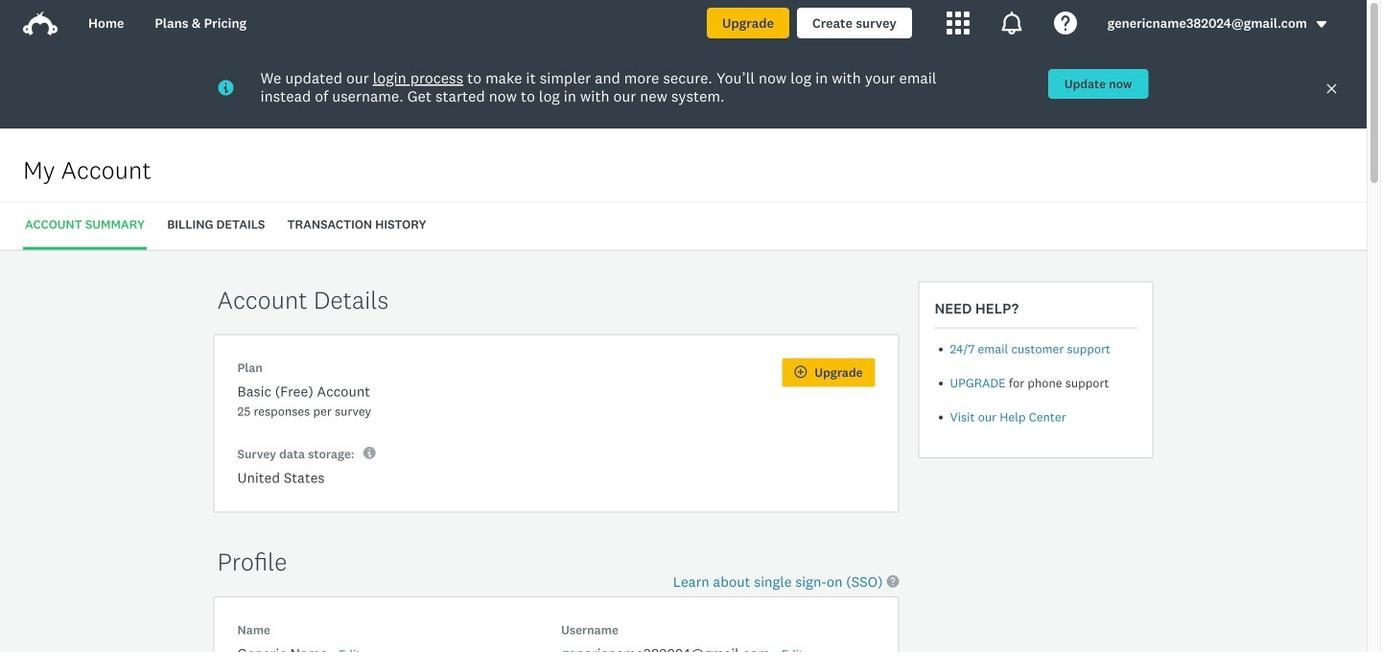 Task type: vqa. For each thing, say whether or not it's contained in the screenshot.
Dropdown Arrow Icon
no



Task type: locate. For each thing, give the bounding box(es) containing it.
1 horizontal spatial products icon image
[[1001, 12, 1024, 35]]

help icon image
[[1054, 12, 1078, 35]]

2 products icon image from the left
[[1001, 12, 1024, 35]]

products icon image
[[947, 12, 970, 35], [1001, 12, 1024, 35]]

0 horizontal spatial products icon image
[[947, 12, 970, 35]]



Task type: describe. For each thing, give the bounding box(es) containing it.
x image
[[1326, 83, 1339, 95]]

surveymonkey logo image
[[23, 12, 58, 36]]

1 products icon image from the left
[[947, 12, 970, 35]]

dropdown arrow image
[[1316, 18, 1329, 31]]



